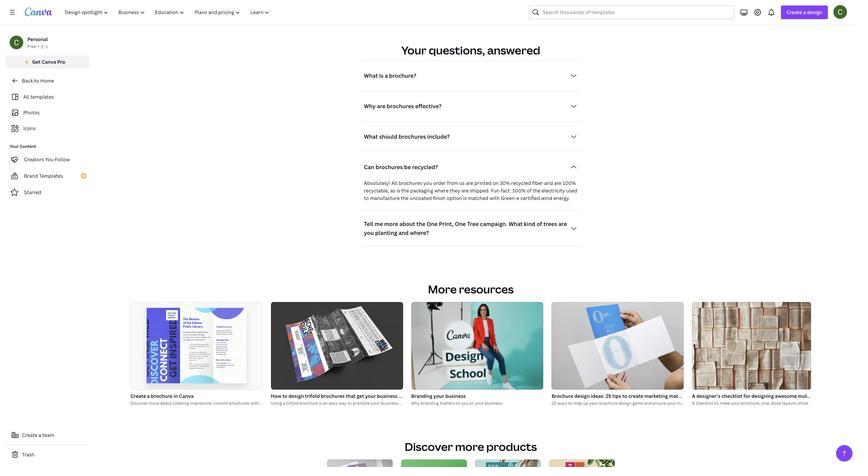 Task type: describe. For each thing, give the bounding box(es) containing it.
brochures inside absolutely! all brochures you order from us are printed on 30% recycled fiber and are 100% recyclable, as is the packaging where they are shipped. fun fact: 100% of the electricity used to manufacture the uncoated finish option is matched with green-e certified wind energy.
[[399, 180, 422, 186]]

be inside brochure design ideas: 25 tips to create marketing materials that sell 25 ways to step up your brochure design game and ensure your information will be shared.
[[709, 400, 714, 406]]

materials
[[669, 393, 691, 399]]

your for your content
[[10, 144, 19, 149]]

business inside how to design trifold brochures that get your business noticed link
[[377, 393, 397, 399]]

2 horizontal spatial is
[[463, 195, 467, 201]]

shared.
[[715, 400, 730, 406]]

more inside 'tell me more about the one print, one tree campaign. what kind of trees are you planting and where?'
[[384, 220, 398, 228]]

1 vertical spatial layouts
[[782, 400, 797, 406]]

tell
[[364, 220, 373, 228]]

why are brochures effective?
[[364, 102, 441, 110]]

brochure inside create a brochure in canva discover more about creating impressive, custom brochures with canva.
[[151, 393, 172, 399]]

2 one from the left
[[455, 220, 466, 228]]

why inside "branding your business why branding matters to you or your business."
[[411, 400, 420, 406]]

are right the us
[[466, 180, 473, 186]]

your up matters
[[434, 393, 444, 399]]

what should brochures include? button
[[361, 130, 580, 143]]

noticed
[[399, 393, 416, 399]]

your questions, answered
[[401, 43, 540, 57]]

flyers image
[[401, 460, 467, 467]]

and inside brochure design ideas: 25 tips to create marketing materials that sell 25 ways to step up your brochure design game and ensure your information will be shared.
[[644, 400, 652, 406]]

fact:
[[501, 187, 511, 194]]

banners image
[[549, 460, 615, 467]]

are up electricity
[[554, 180, 561, 186]]

to inside "branding your business why branding matters to you or your business."
[[456, 400, 460, 406]]

impressive,
[[190, 400, 212, 406]]

design inside create a design 'dropdown button'
[[807, 9, 822, 15]]

create a team button
[[5, 429, 89, 442]]

create a team
[[22, 432, 54, 438]]

a designer's checklist for designing awesome multi-page layouts image
[[686, 302, 817, 390]]

can brochures be recycled? button
[[361, 160, 580, 174]]

to inside absolutely! all brochures you order from us are printed on 30% recycled fiber and are 100% recyclable, as is the packaging where they are shipped. fun fact: 100% of the electricity used to manufacture the uncoated finish option is matched with green-e certified wind energy.
[[364, 195, 369, 201]]

how to design trifold brochures that get your business noticed image
[[271, 302, 403, 390]]

to right 'tips'
[[622, 393, 627, 399]]

how
[[271, 393, 281, 399]]

questions,
[[429, 43, 485, 57]]

yard signs image
[[475, 460, 541, 467]]

me
[[375, 220, 383, 228]]

fiber
[[532, 180, 543, 186]]

a designer's checklist for designing awesome multi-page layouts a checklist to make your brochure, zine, book layouts shine.
[[692, 393, 842, 406]]

shine.
[[798, 400, 809, 406]]

brochure,
[[741, 400, 760, 406]]

branding
[[411, 393, 432, 399]]

brochures inside create a brochure in canva discover more about creating impressive, custom brochures with canva.
[[229, 400, 249, 406]]

finish
[[433, 195, 446, 201]]

a for create a team
[[38, 432, 41, 438]]

get
[[32, 59, 40, 65]]

how to design and print your brochure image
[[441, 0, 701, 10]]

2 a from the top
[[692, 400, 695, 406]]

creating
[[173, 400, 189, 406]]

free •
[[27, 44, 39, 49]]

back to home
[[22, 77, 54, 84]]

game
[[632, 400, 643, 406]]

to right back
[[34, 77, 39, 84]]

order
[[433, 180, 446, 186]]

photos
[[23, 109, 40, 116]]

create for create a brochure in canva discover more about creating impressive, custom brochures with canva.
[[130, 393, 146, 399]]

brand templates
[[24, 173, 63, 179]]

how to design trifold brochures that get your business noticed link
[[271, 392, 416, 400]]

0 vertical spatial layouts
[[824, 393, 842, 399]]

matched
[[468, 195, 488, 201]]

design down brochure design ideas: 25 tips to create marketing materials that sell link at bottom right
[[619, 400, 631, 406]]

top level navigation element
[[60, 5, 275, 19]]

are inside "dropdown button"
[[377, 102, 385, 110]]

a for create a brochure in canva discover more about creating impressive, custom brochures with canva.
[[147, 393, 150, 399]]

free
[[27, 44, 36, 49]]

packaging
[[410, 187, 433, 194]]

a inside dropdown button
[[385, 72, 388, 79]]

electricity
[[542, 187, 565, 194]]

2 horizontal spatial more
[[455, 439, 484, 454]]

campaign.
[[480, 220, 507, 228]]

your down materials
[[667, 400, 676, 406]]

christina overa image
[[833, 5, 847, 19]]

trees
[[543, 220, 557, 228]]

designer's
[[696, 393, 720, 399]]

trash link
[[5, 448, 89, 462]]

planting
[[375, 229, 397, 237]]

with inside absolutely! all brochures you order from us are printed on 30% recycled fiber and are 100% recyclable, as is the packaging where they are shipped. fun fact: 100% of the electricity used to manufacture the uncoated finish option is matched with green-e certified wind energy.
[[490, 195, 500, 201]]

1 vertical spatial is
[[397, 187, 400, 194]]

canva inside get canva pro button
[[42, 59, 56, 65]]

e
[[517, 195, 519, 201]]

create a brochure in canva link
[[130, 392, 263, 400]]

what is a brochure?
[[364, 72, 416, 79]]

a designer's checklist for designing awesome multi-page layouts link
[[692, 392, 842, 400]]

what is a brochure? button
[[361, 69, 580, 82]]

your inside how to design trifold brochures that get your business noticed link
[[365, 393, 376, 399]]

awesome
[[775, 393, 797, 399]]

absolutely! all brochures you order from us are printed on 30% recycled fiber and are 100% recyclable, as is the packaging where they are shipped. fun fact: 100% of the electricity used to manufacture the uncoated finish option is matched with green-e certified wind energy.
[[364, 180, 577, 201]]

and inside absolutely! all brochures you order from us are printed on 30% recycled fiber and are 100% recyclable, as is the packaging where they are shipped. fun fact: 100% of the electricity used to manufacture the uncoated finish option is matched with green-e certified wind energy.
[[544, 180, 553, 186]]

and inside 'tell me more about the one print, one tree campaign. what kind of trees are you planting and where?'
[[399, 229, 409, 237]]

ensure
[[653, 400, 666, 406]]

of inside absolutely! all brochures you order from us are printed on 30% recycled fiber and are 100% recyclable, as is the packaging where they are shipped. fun fact: 100% of the electricity used to manufacture the uncoated finish option is matched with green-e certified wind energy.
[[527, 187, 532, 194]]

uncoated
[[410, 195, 432, 201]]

brochures inside why are brochures effective? "dropdown button"
[[387, 102, 414, 110]]

recyclable,
[[364, 187, 389, 194]]

design up up on the right bottom
[[574, 393, 590, 399]]

your for your questions, answered
[[401, 43, 427, 57]]

create a design
[[787, 9, 822, 15]]

branding your business link
[[411, 392, 543, 400]]

0 vertical spatial checklist
[[722, 393, 742, 399]]

to left 'step'
[[568, 400, 572, 406]]

trash
[[22, 451, 34, 458]]

will
[[702, 400, 708, 406]]

energy.
[[553, 195, 570, 201]]

create a brochure in canva discover more about creating impressive, custom brochures with canva.
[[130, 393, 274, 406]]

is inside dropdown button
[[379, 72, 383, 79]]

they
[[450, 187, 460, 194]]

the left uncoated
[[401, 195, 409, 201]]

1 that from the left
[[346, 393, 356, 399]]

your inside a designer's checklist for designing awesome multi-page layouts a checklist to make your brochure, zine, book layouts shine.
[[731, 400, 740, 406]]

certified
[[521, 195, 540, 201]]

icons link
[[10, 122, 85, 135]]

are down the us
[[461, 187, 469, 194]]

brochures inside 'what should brochures include?' "dropdown button"
[[399, 133, 426, 140]]

or
[[470, 400, 474, 406]]

brochures inside can brochures be recycled? dropdown button
[[376, 163, 403, 171]]

option
[[447, 195, 462, 201]]

absolutely!
[[364, 180, 390, 186]]

that inside brochure design ideas: 25 tips to create marketing materials that sell 25 ways to step up your brochure design game and ensure your information will be shared.
[[692, 393, 702, 399]]

icons
[[23, 125, 36, 132]]

creators
[[24, 156, 44, 163]]



Task type: vqa. For each thing, say whether or not it's contained in the screenshot.
bottommost 25
yes



Task type: locate. For each thing, give the bounding box(es) containing it.
more inside create a brochure in canva discover more about creating impressive, custom brochures with canva.
[[149, 400, 159, 406]]

design inside how to design trifold brochures that get your business noticed link
[[289, 393, 304, 399]]

1 horizontal spatial discover
[[405, 439, 453, 454]]

business up matters
[[445, 393, 466, 399]]

business.
[[485, 400, 503, 406]]

why inside "dropdown button"
[[364, 102, 376, 110]]

1 horizontal spatial canva
[[179, 393, 193, 399]]

and left where?
[[399, 229, 409, 237]]

in
[[173, 393, 178, 399]]

you inside "branding your business why branding matters to you or your business."
[[461, 400, 469, 406]]

branding
[[421, 400, 439, 406]]

products
[[486, 439, 537, 454]]

brochures right custom
[[229, 400, 249, 406]]

brochures right the trifold
[[321, 393, 345, 399]]

a inside 'dropdown button'
[[803, 9, 806, 15]]

1 horizontal spatial one
[[455, 220, 466, 228]]

0 vertical spatial be
[[404, 163, 411, 171]]

used
[[566, 187, 577, 194]]

are up should on the top
[[377, 102, 385, 110]]

creators you follow
[[24, 156, 70, 163]]

0 horizontal spatial canva
[[42, 59, 56, 65]]

create inside 'dropdown button'
[[787, 9, 802, 15]]

why are brochures effective? button
[[361, 99, 580, 113]]

wind
[[541, 195, 552, 201]]

your right get in the left bottom of the page
[[365, 393, 376, 399]]

1 horizontal spatial all
[[391, 180, 397, 186]]

the right as
[[401, 187, 409, 194]]

2 vertical spatial and
[[644, 400, 652, 406]]

your left content
[[10, 144, 19, 149]]

0 horizontal spatial all
[[23, 94, 29, 100]]

are inside 'tell me more about the one print, one tree campaign. what kind of trees are you planting and where?'
[[558, 220, 567, 228]]

your right 'make'
[[731, 400, 740, 406]]

0 vertical spatial create
[[787, 9, 802, 15]]

canva inside create a brochure in canva discover more about creating impressive, custom brochures with canva.
[[179, 393, 193, 399]]

1 vertical spatial create
[[130, 393, 146, 399]]

be right will
[[709, 400, 714, 406]]

about inside 'tell me more about the one print, one tree campaign. what kind of trees are you planting and where?'
[[399, 220, 415, 228]]

0 vertical spatial why
[[364, 102, 376, 110]]

branding your business image
[[411, 302, 543, 390]]

0 vertical spatial canva
[[42, 59, 56, 65]]

0 horizontal spatial 25
[[552, 400, 556, 406]]

to right matters
[[456, 400, 460, 406]]

us
[[459, 180, 465, 186]]

to left 'make'
[[714, 400, 719, 406]]

you up packaging
[[423, 180, 432, 186]]

one left tree
[[455, 220, 466, 228]]

canva left 'pro'
[[42, 59, 56, 65]]

where
[[434, 187, 449, 194]]

get
[[357, 393, 364, 399]]

as
[[390, 187, 395, 194]]

you
[[423, 180, 432, 186], [364, 229, 374, 237], [461, 400, 469, 406]]

about left creating
[[160, 400, 172, 406]]

discover more products
[[405, 439, 537, 454]]

1 vertical spatial all
[[391, 180, 397, 186]]

1 horizontal spatial checklist
[[722, 393, 742, 399]]

1 vertical spatial with
[[250, 400, 259, 406]]

can brochures be recycled?
[[364, 163, 438, 171]]

2 vertical spatial is
[[463, 195, 467, 201]]

business inside "branding your business why branding matters to you or your business."
[[445, 393, 466, 399]]

your right up on the right bottom
[[589, 400, 598, 406]]

where?
[[410, 229, 429, 237]]

you inside 'tell me more about the one print, one tree campaign. what kind of trees are you planting and where?'
[[364, 229, 374, 237]]

a for create a design
[[803, 9, 806, 15]]

0 horizontal spatial discover
[[130, 400, 148, 406]]

1 horizontal spatial your
[[401, 43, 427, 57]]

is right option
[[463, 195, 467, 201]]

0 horizontal spatial create
[[22, 432, 37, 438]]

marketing
[[644, 393, 668, 399]]

None search field
[[529, 5, 735, 19]]

a
[[692, 393, 695, 399], [692, 400, 695, 406]]

brochure design ideas: 25 tips to create marketing materials that sell image
[[552, 302, 684, 390]]

custom
[[213, 400, 228, 406]]

2 vertical spatial create
[[22, 432, 37, 438]]

0 vertical spatial more
[[384, 220, 398, 228]]

of right the kind
[[537, 220, 542, 228]]

0 vertical spatial about
[[399, 220, 415, 228]]

1 vertical spatial about
[[160, 400, 172, 406]]

resources
[[459, 282, 514, 296]]

pro
[[57, 59, 65, 65]]

is
[[379, 72, 383, 79], [397, 187, 400, 194], [463, 195, 467, 201]]

about up where?
[[399, 220, 415, 228]]

of
[[527, 187, 532, 194], [537, 220, 542, 228]]

100%
[[563, 180, 576, 186], [512, 187, 526, 194]]

0 horizontal spatial and
[[399, 229, 409, 237]]

brochure design ideas: 25 tips to create marketing materials that sell link
[[552, 392, 711, 400]]

rack cards image
[[327, 460, 393, 467]]

canva up creating
[[179, 393, 193, 399]]

brochures left effective?
[[387, 102, 414, 110]]

0 horizontal spatial checklist
[[696, 400, 713, 406]]

and right game
[[644, 400, 652, 406]]

1 horizontal spatial more
[[384, 220, 398, 228]]

one left print,
[[427, 220, 438, 228]]

on
[[493, 180, 499, 186]]

to right how
[[282, 393, 287, 399]]

0 horizontal spatial with
[[250, 400, 259, 406]]

to inside a designer's checklist for designing awesome multi-page layouts a checklist to make your brochure, zine, book layouts shine.
[[714, 400, 719, 406]]

2 that from the left
[[692, 393, 702, 399]]

0 horizontal spatial that
[[346, 393, 356, 399]]

create for create a design
[[787, 9, 802, 15]]

2 horizontal spatial create
[[787, 9, 802, 15]]

1 horizontal spatial brochure
[[599, 400, 618, 406]]

1 horizontal spatial you
[[423, 180, 432, 186]]

0 vertical spatial brochure
[[151, 393, 172, 399]]

your down branding your business link
[[475, 400, 484, 406]]

tips
[[612, 393, 621, 399]]

1 horizontal spatial that
[[692, 393, 702, 399]]

1 vertical spatial what
[[364, 133, 378, 140]]

business left noticed
[[377, 393, 397, 399]]

are right trees
[[558, 220, 567, 228]]

what left should on the top
[[364, 133, 378, 140]]

brochure left in
[[151, 393, 172, 399]]

get canva pro
[[32, 59, 65, 65]]

1 vertical spatial discover
[[405, 439, 453, 454]]

0 horizontal spatial you
[[364, 229, 374, 237]]

checklist up 'make'
[[722, 393, 742, 399]]

with down fun
[[490, 195, 500, 201]]

that left sell
[[692, 393, 702, 399]]

0 horizontal spatial be
[[404, 163, 411, 171]]

1 horizontal spatial 25
[[606, 393, 611, 399]]

0 horizontal spatial your
[[10, 144, 19, 149]]

1 vertical spatial more
[[149, 400, 159, 406]]

1 horizontal spatial layouts
[[824, 393, 842, 399]]

1 vertical spatial canva
[[179, 393, 193, 399]]

with left canva.
[[250, 400, 259, 406]]

0 horizontal spatial layouts
[[782, 400, 797, 406]]

that left get in the left bottom of the page
[[346, 393, 356, 399]]

photos link
[[10, 106, 85, 119]]

100% up used
[[563, 180, 576, 186]]

your up brochure?
[[401, 43, 427, 57]]

what inside 'tell me more about the one print, one tree campaign. what kind of trees are you planting and where?'
[[509, 220, 523, 228]]

follow
[[55, 156, 70, 163]]

for
[[744, 393, 750, 399]]

brochures
[[387, 102, 414, 110], [399, 133, 426, 140], [376, 163, 403, 171], [399, 180, 422, 186], [321, 393, 345, 399], [229, 400, 249, 406]]

25 left 'tips'
[[606, 393, 611, 399]]

what should brochures include?
[[364, 133, 450, 140]]

what for what should brochures include?
[[364, 133, 378, 140]]

1 horizontal spatial 100%
[[563, 180, 576, 186]]

1
[[46, 44, 48, 49]]

2 vertical spatial what
[[509, 220, 523, 228]]

are
[[377, 102, 385, 110], [466, 180, 473, 186], [554, 180, 561, 186], [461, 187, 469, 194], [558, 220, 567, 228]]

brochure
[[151, 393, 172, 399], [599, 400, 618, 406]]

what for what is a brochure?
[[364, 72, 378, 79]]

layouts down awesome
[[782, 400, 797, 406]]

0 vertical spatial 100%
[[563, 180, 576, 186]]

25 left ways at the right of the page
[[552, 400, 556, 406]]

checklist
[[722, 393, 742, 399], [696, 400, 713, 406]]

create inside button
[[22, 432, 37, 438]]

content
[[20, 144, 36, 149]]

create inside create a brochure in canva discover more about creating impressive, custom brochures with canva.
[[130, 393, 146, 399]]

all inside absolutely! all brochures you order from us are printed on 30% recycled fiber and are 100% recyclable, as is the packaging where they are shipped. fun fact: 100% of the electricity used to manufacture the uncoated finish option is matched with green-e certified wind energy.
[[391, 180, 397, 186]]

be left the recycled?
[[404, 163, 411, 171]]

0 vertical spatial with
[[490, 195, 500, 201]]

all templates
[[23, 94, 54, 100]]

2 business from the left
[[445, 393, 466, 399]]

your
[[401, 43, 427, 57], [10, 144, 19, 149]]

2 horizontal spatial you
[[461, 400, 469, 406]]

1 a from the top
[[692, 393, 695, 399]]

0 vertical spatial and
[[544, 180, 553, 186]]

0 vertical spatial you
[[423, 180, 432, 186]]

design left the trifold
[[289, 393, 304, 399]]

what inside 'what should brochures include?' "dropdown button"
[[364, 133, 378, 140]]

1 horizontal spatial business
[[445, 393, 466, 399]]

create a brochure in canva image
[[130, 302, 263, 390]]

brochure down 'tips'
[[599, 400, 618, 406]]

1 vertical spatial be
[[709, 400, 714, 406]]

more resources
[[428, 282, 514, 296]]

tell me more about the one print, one tree campaign. what kind of trees are you planting and where?
[[364, 220, 567, 237]]

about
[[399, 220, 415, 228], [160, 400, 172, 406]]

and up electricity
[[544, 180, 553, 186]]

1 horizontal spatial of
[[537, 220, 542, 228]]

kind
[[524, 220, 535, 228]]

brochures inside how to design trifold brochures that get your business noticed link
[[321, 393, 345, 399]]

1 vertical spatial a
[[692, 400, 695, 406]]

ways
[[557, 400, 567, 406]]

1 vertical spatial 100%
[[512, 187, 526, 194]]

brochure inside brochure design ideas: 25 tips to create marketing materials that sell 25 ways to step up your brochure design game and ensure your information will be shared.
[[599, 400, 618, 406]]

all inside all templates link
[[23, 94, 29, 100]]

0 horizontal spatial why
[[364, 102, 376, 110]]

1 vertical spatial 25
[[552, 400, 556, 406]]

recycled
[[511, 180, 531, 186]]

a up information
[[692, 393, 695, 399]]

1 vertical spatial checklist
[[696, 400, 713, 406]]

to
[[34, 77, 39, 84], [364, 195, 369, 201], [282, 393, 287, 399], [622, 393, 627, 399], [456, 400, 460, 406], [568, 400, 572, 406], [714, 400, 719, 406]]

tell me more about the one print, one tree campaign. what kind of trees are you planting and where? button
[[361, 219, 580, 238]]

green-
[[501, 195, 517, 201]]

to down recyclable,
[[364, 195, 369, 201]]

0 horizontal spatial about
[[160, 400, 172, 406]]

from
[[447, 180, 458, 186]]

a inside create a brochure in canva discover more about creating impressive, custom brochures with canva.
[[147, 393, 150, 399]]

all up as
[[391, 180, 397, 186]]

you
[[45, 156, 54, 163]]

multi-
[[798, 393, 812, 399]]

checklist down sell
[[696, 400, 713, 406]]

what left brochure?
[[364, 72, 378, 79]]

what left the kind
[[509, 220, 523, 228]]

1 vertical spatial of
[[537, 220, 542, 228]]

is left brochure?
[[379, 72, 383, 79]]

branding your business why branding matters to you or your business.
[[411, 393, 503, 406]]

step
[[573, 400, 582, 406]]

0 horizontal spatial brochure
[[151, 393, 172, 399]]

brochure
[[552, 393, 573, 399]]

can
[[364, 163, 374, 171]]

about inside create a brochure in canva discover more about creating impressive, custom brochures with canva.
[[160, 400, 172, 406]]

you down tell
[[364, 229, 374, 237]]

a left will
[[692, 400, 695, 406]]

0 vertical spatial a
[[692, 393, 695, 399]]

1 one from the left
[[427, 220, 438, 228]]

0 horizontal spatial is
[[379, 72, 383, 79]]

up
[[583, 400, 588, 406]]

create for create a team
[[22, 432, 37, 438]]

0 vertical spatial is
[[379, 72, 383, 79]]

brand templates link
[[5, 169, 89, 183]]

25
[[606, 393, 611, 399], [552, 400, 556, 406]]

of inside 'tell me more about the one print, one tree campaign. what kind of trees are you planting and where?'
[[537, 220, 542, 228]]

page
[[812, 393, 823, 399]]

the up where?
[[416, 220, 425, 228]]

matters
[[440, 400, 455, 406]]

0 vertical spatial what
[[364, 72, 378, 79]]

design left christina overa icon
[[807, 9, 822, 15]]

0 vertical spatial discover
[[130, 400, 148, 406]]

be inside dropdown button
[[404, 163, 411, 171]]

all
[[23, 94, 29, 100], [391, 180, 397, 186]]

brochures right should on the top
[[399, 133, 426, 140]]

a inside button
[[38, 432, 41, 438]]

Search search field
[[543, 6, 730, 19]]

all templates link
[[10, 90, 85, 103]]

your content
[[10, 144, 36, 149]]

discover inside create a brochure in canva discover more about creating impressive, custom brochures with canva.
[[130, 400, 148, 406]]

0 vertical spatial your
[[401, 43, 427, 57]]

layouts right "page"
[[824, 393, 842, 399]]

1 horizontal spatial about
[[399, 220, 415, 228]]

the down fiber
[[533, 187, 540, 194]]

1 vertical spatial why
[[411, 400, 420, 406]]

you inside absolutely! all brochures you order from us are printed on 30% recycled fiber and are 100% recyclable, as is the packaging where they are shipped. fun fact: 100% of the electricity used to manufacture the uncoated finish option is matched with green-e certified wind energy.
[[423, 180, 432, 186]]

2 vertical spatial you
[[461, 400, 469, 406]]

0 horizontal spatial one
[[427, 220, 438, 228]]

print,
[[439, 220, 454, 228]]

0 vertical spatial 25
[[606, 393, 611, 399]]

1 business from the left
[[377, 393, 397, 399]]

all left templates
[[23, 94, 29, 100]]

you left or
[[461, 400, 469, 406]]

0 vertical spatial all
[[23, 94, 29, 100]]

include?
[[427, 133, 450, 140]]

zine,
[[761, 400, 770, 406]]

your
[[365, 393, 376, 399], [434, 393, 444, 399], [475, 400, 484, 406], [589, 400, 598, 406], [667, 400, 676, 406], [731, 400, 740, 406]]

and
[[544, 180, 553, 186], [399, 229, 409, 237], [644, 400, 652, 406]]

0 horizontal spatial more
[[149, 400, 159, 406]]

1 vertical spatial your
[[10, 144, 19, 149]]

1 horizontal spatial be
[[709, 400, 714, 406]]

team
[[42, 432, 54, 438]]

0 horizontal spatial business
[[377, 393, 397, 399]]

1 vertical spatial brochure
[[599, 400, 618, 406]]

0 horizontal spatial 100%
[[512, 187, 526, 194]]

brochure?
[[389, 72, 416, 79]]

trifold
[[305, 393, 320, 399]]

1 horizontal spatial and
[[544, 180, 553, 186]]

1 vertical spatial and
[[399, 229, 409, 237]]

1 vertical spatial you
[[364, 229, 374, 237]]

1 horizontal spatial why
[[411, 400, 420, 406]]

create a design button
[[781, 5, 828, 19]]

100% up e
[[512, 187, 526, 194]]

the inside 'tell me more about the one print, one tree campaign. what kind of trees are you planting and where?'
[[416, 220, 425, 228]]

brochures up absolutely!
[[376, 163, 403, 171]]

2 vertical spatial more
[[455, 439, 484, 454]]

2 horizontal spatial and
[[644, 400, 652, 406]]

0 vertical spatial of
[[527, 187, 532, 194]]

brand
[[24, 173, 38, 179]]

what inside 'what is a brochure?' dropdown button
[[364, 72, 378, 79]]

of up certified
[[527, 187, 532, 194]]

0 horizontal spatial of
[[527, 187, 532, 194]]

is right as
[[397, 187, 400, 194]]

with inside create a brochure in canva discover more about creating impressive, custom brochures with canva.
[[250, 400, 259, 406]]

1 horizontal spatial is
[[397, 187, 400, 194]]

1 horizontal spatial create
[[130, 393, 146, 399]]

1 horizontal spatial with
[[490, 195, 500, 201]]

brochures up packaging
[[399, 180, 422, 186]]



